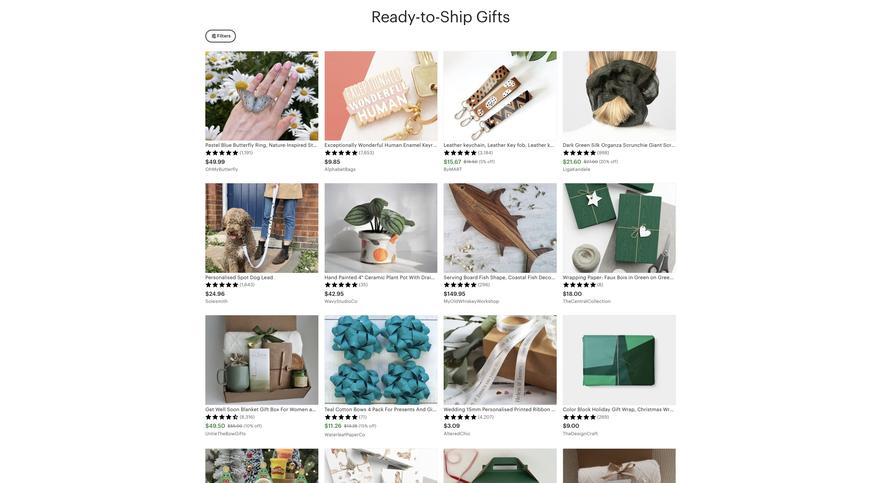 Task type: locate. For each thing, give the bounding box(es) containing it.
off) right (20%
[[611, 160, 618, 165]]

off) inside $ 11.26 $ 13.25 (15% off) waterleafpaperco
[[369, 424, 377, 429]]

1 leather from the left
[[444, 143, 462, 148]]

$ inside $ 9.00 thedesigncraft
[[563, 423, 567, 430]]

10 green gable boxes  -oh what fun - baking - baked christmas gift - cookie swap - homemade treats image
[[444, 449, 557, 484]]

$ for 11.26
[[325, 423, 328, 430]]

get well soon blanket gift box for women and men, care package for her or him, thinking of you, sympathy, surgery recovery, tea basket image
[[206, 316, 318, 405]]

off) inside $ 49.50 $ 55.00 (10% off) untiethebowgifts
[[255, 424, 262, 429]]

leather
[[444, 143, 462, 148], [488, 143, 506, 148], [528, 143, 547, 148]]

$ inside $ 9.85 alphabetbags
[[325, 159, 328, 165]]

fish
[[480, 275, 489, 281], [528, 275, 538, 281]]

$ 42.95 wavystudioco
[[325, 291, 358, 305]]

1 horizontal spatial leather
[[488, 143, 506, 148]]

5 out of 5 stars image up 11.26 on the bottom left
[[325, 415, 358, 420]]

pastel blue butterfly ring, nature-inspired statement ring for nature lovers, cute gift for her, fun korean butterfly ring, tender blue ring image
[[206, 51, 318, 141]]

0 horizontal spatial leather
[[444, 143, 462, 148]]

off) right (10%
[[255, 424, 262, 429]]

off) inside $ 15.67 $ 16.50 (5% off) bymart
[[488, 160, 495, 165]]

leather keychain, leather key fob, leather keyholder, keychain, unique gift image
[[444, 51, 557, 141]]

$ for 21.60
[[563, 159, 567, 165]]

18.00
[[567, 291, 582, 298]]

5 out of 5 stars image up 3.09
[[444, 415, 477, 420]]

off) inside "$ 21.60 $ 27.00 (20% off) ligakandele"
[[611, 160, 618, 165]]

(20%
[[600, 160, 610, 165]]

13.25
[[347, 424, 358, 429]]

(71)
[[359, 415, 367, 420]]

(269)
[[598, 415, 609, 420]]

winter gift box best friend, christmas gift, holiday gift box for women, gift idea, gift box for women, care package for her warm gift image
[[563, 449, 676, 484]]

49.50
[[209, 423, 225, 430]]

0 horizontal spatial fish
[[480, 275, 489, 281]]

2 horizontal spatial leather
[[528, 143, 547, 148]]

personalised spot dog lead
[[206, 275, 273, 281]]

off)
[[488, 160, 495, 165], [611, 160, 618, 165], [255, 424, 262, 429], [369, 424, 377, 429]]

off) for 49.50
[[255, 424, 262, 429]]

5 out of 5 stars image for 21.60
[[563, 150, 597, 156]]

9.85
[[328, 159, 340, 165]]

5 out of 5 stars image for 24.96
[[206, 282, 239, 288]]

(3,184)
[[478, 150, 493, 156]]

21.60
[[567, 159, 582, 165]]

5 out of 5 stars image down wood
[[563, 282, 597, 288]]

$ inside $ 49.99 ohmybutterfly
[[206, 159, 209, 165]]

off) right (5%
[[488, 160, 495, 165]]

5 out of 5 stars image up 9.00
[[563, 415, 597, 420]]

(998)
[[598, 150, 610, 156]]

$ 24.96 solesmith
[[206, 291, 228, 305]]

waterleafpaperco
[[325, 433, 365, 438]]

5 out of 5 stars image for 9.85
[[325, 150, 358, 156]]

leather up 15.67
[[444, 143, 462, 148]]

exceptionally wonderful human enamel keyring - keychain - positive post - enamel charm - enamel key chain - flair - gift for friend image
[[325, 51, 438, 141]]

49.99
[[209, 159, 225, 165]]

off) for 21.60
[[611, 160, 618, 165]]

gifts
[[476, 8, 510, 26]]

5 out of 5 stars image for 11.26
[[325, 415, 358, 420]]

(10%
[[244, 424, 253, 429]]

5 out of 5 stars image for 42.95
[[325, 282, 358, 288]]

$
[[206, 159, 209, 165], [325, 159, 328, 165], [444, 159, 448, 165], [563, 159, 567, 165], [464, 160, 467, 165], [584, 160, 587, 165], [206, 291, 209, 298], [325, 291, 328, 298], [444, 291, 448, 298], [563, 291, 567, 298], [206, 423, 209, 430], [325, 423, 328, 430], [444, 423, 448, 430], [563, 423, 567, 430], [228, 424, 231, 429], [344, 424, 347, 429]]

$ for 18.00
[[563, 291, 567, 298]]

5 out of 5 stars image down keychain,
[[563, 150, 597, 156]]

board
[[464, 275, 478, 281]]

$ for 49.99
[[206, 159, 209, 165]]

(1,191)
[[240, 150, 253, 156]]

hand painted 4" ceramic plant pot with drainage / cute indoor planter / fruits lemon orange lychee decorative bowl & candle holder image
[[325, 184, 438, 273]]

16.50
[[467, 160, 478, 165]]

ligakandele
[[563, 167, 591, 172]]

5 out of 5 stars image for 149.95
[[444, 282, 477, 288]]

4.5 out of 5 stars image
[[206, 415, 239, 420]]

55.00
[[231, 424, 243, 429]]

walnut
[[556, 275, 573, 281]]

leather up (3,184)
[[488, 143, 506, 148]]

$ inside $ 42.95 wavystudioco
[[325, 291, 328, 298]]

5 out of 5 stars image up 42.95
[[325, 282, 358, 288]]

5 out of 5 stars image for 3.09
[[444, 415, 477, 420]]

5 out of 5 stars image up '49.99'
[[206, 150, 239, 156]]

off) right (15%
[[369, 424, 377, 429]]

alteredchic
[[444, 432, 471, 437]]

coastal
[[509, 275, 527, 281]]

(8,316)
[[240, 415, 255, 420]]

1 horizontal spatial fish
[[528, 275, 538, 281]]

solesmith
[[206, 299, 228, 305]]

leather keychain, leather key fob, leather keyholder, keychain, unique gift
[[444, 143, 626, 148]]

5 out of 5 stars image down personalised
[[206, 282, 239, 288]]

ohmybutterfly
[[206, 167, 238, 172]]

(4,207)
[[478, 415, 494, 420]]

$ 149.95 myoldwhiskeyworkshop
[[444, 291, 500, 305]]

$ inside $ 18.00 thecentralcollection
[[563, 291, 567, 298]]

personalised
[[206, 275, 236, 281]]

5 out of 5 stars image
[[206, 150, 239, 156], [325, 150, 358, 156], [444, 150, 477, 156], [563, 150, 597, 156], [206, 282, 239, 288], [325, 282, 358, 288], [444, 282, 477, 288], [563, 282, 597, 288], [325, 415, 358, 420], [444, 415, 477, 420], [563, 415, 597, 420]]

5 out of 5 stars image up 9.85
[[325, 150, 358, 156]]

$ 21.60 $ 27.00 (20% off) ligakandele
[[563, 159, 618, 172]]

keyholder,
[[548, 143, 573, 148]]

$ inside $ 149.95 myoldwhiskeyworkshop
[[444, 291, 448, 298]]

27.00
[[587, 160, 598, 165]]

(7,653)
[[359, 150, 374, 156]]

$ 9.85 alphabetbags
[[325, 159, 356, 172]]

$ for 24.96
[[206, 291, 209, 298]]

fish left decor,
[[528, 275, 538, 281]]

wood
[[574, 275, 588, 281]]

gift
[[618, 143, 626, 148]]

$ for 42.95
[[325, 291, 328, 298]]

11.26
[[328, 423, 342, 430]]

$ for 149.95
[[444, 291, 448, 298]]

fob,
[[518, 143, 527, 148]]

$ inside "$ 24.96 solesmith"
[[206, 291, 209, 298]]

5 out of 5 stars image up 15.67
[[444, 150, 477, 156]]

5 out of 5 stars image for 9.00
[[563, 415, 597, 420]]

keychain,
[[574, 143, 598, 148]]

spot
[[238, 275, 249, 281]]

leather right fob,
[[528, 143, 547, 148]]

$ inside $ 3.09 alteredchic
[[444, 423, 448, 430]]

keychain,
[[464, 143, 487, 148]]

(1,643)
[[240, 283, 255, 288]]

15.67
[[448, 159, 462, 165]]

5 out of 5 stars image up '149.95' in the bottom right of the page
[[444, 282, 477, 288]]

fish up the (296) on the bottom of the page
[[480, 275, 489, 281]]



Task type: vqa. For each thing, say whether or not it's contained in the screenshot.
4th Shipping from right
no



Task type: describe. For each thing, give the bounding box(es) containing it.
untiethebowgifts
[[206, 432, 246, 437]]

off) for 15.67
[[488, 160, 495, 165]]

personalised spot dog lead image
[[206, 184, 318, 273]]

24.96
[[209, 291, 225, 298]]

2 leather from the left
[[488, 143, 506, 148]]

shape,
[[491, 275, 507, 281]]

decor,
[[539, 275, 555, 281]]

off) for 11.26
[[369, 424, 377, 429]]

bymart
[[444, 167, 462, 172]]

golden retriever christmas gift wrap, merry christmas wrapping paper, vintage gift wrap, christmas dogs, golden retriever image
[[325, 449, 438, 484]]

$ for 9.00
[[563, 423, 567, 430]]

thedesigncraft
[[563, 432, 598, 437]]

ready-to-ship gifts
[[372, 8, 510, 26]]

$ 15.67 $ 16.50 (5% off) bymart
[[444, 159, 495, 172]]

thecentralcollection
[[563, 299, 611, 305]]

unique
[[599, 143, 616, 148]]

wrapping paper: faux bois in green on green (christmas, holiday, birthday, housewarming gift wrap) image
[[563, 184, 676, 273]]

color block holiday gift wrap, christmas wrapping paper, modern shapes gift wrap, colorful gift wrap, ecofriendly, printable image
[[563, 316, 676, 405]]

1 fish from the left
[[480, 275, 489, 281]]

$ 9.00 thedesigncraft
[[563, 423, 598, 437]]

$ for 3.09
[[444, 423, 448, 430]]

(296)
[[478, 283, 490, 288]]

5 out of 5 stars image for 49.99
[[206, 150, 239, 156]]

$ 3.09 alteredchic
[[444, 423, 471, 437]]

alphabetbags
[[325, 167, 356, 172]]

filters
[[217, 33, 231, 39]]

5 out of 5 stars image for 15.67
[[444, 150, 477, 156]]

lead
[[262, 275, 273, 281]]

key
[[508, 143, 516, 148]]

$ for 49.50
[[206, 423, 209, 430]]

(8)
[[598, 283, 604, 288]]

$ for 15.67
[[444, 159, 448, 165]]

(5%
[[479, 160, 487, 165]]

dog
[[250, 275, 260, 281]]

serving
[[444, 275, 463, 281]]

serving board fish shape, coastal fish decor, walnut wood image
[[444, 184, 557, 273]]

$ for 9.85
[[325, 159, 328, 165]]

serving board fish shape, coastal fish decor, walnut wood
[[444, 275, 588, 281]]

(15%
[[359, 424, 368, 429]]

2 fish from the left
[[528, 275, 538, 281]]

3 leather from the left
[[528, 143, 547, 148]]

wedding 15mm personalised printed ribbon - wedding gift wrap - wedding ribbon - anniversary gift wrap image
[[444, 316, 557, 405]]

ready-
[[372, 8, 421, 26]]

play dough christmas tree gift printable, christmas gift for kids, school gift, classroom party, non candy gift, just add confetti image
[[206, 449, 318, 484]]

filters button
[[206, 30, 236, 43]]

5 out of 5 stars image for 18.00
[[563, 282, 597, 288]]

9.00
[[567, 423, 580, 430]]

teal cotton bows 4 pack for presents and gifts (sustainable, eco-friendly, gift wrap bow, christmas present, anniversary gift) image
[[325, 316, 438, 405]]

$ 11.26 $ 13.25 (15% off) waterleafpaperco
[[325, 423, 377, 438]]

$ 49.99 ohmybutterfly
[[206, 159, 238, 172]]

$ 18.00 thecentralcollection
[[563, 291, 611, 305]]

wavystudioco
[[325, 299, 358, 305]]

3.09
[[448, 423, 460, 430]]

dark green silk organza scrunchie giant scrunchie 100% silk scrunchie hair accessories festive scrunchie gift christmas scrunchie gift image
[[563, 51, 676, 141]]

to-
[[421, 8, 440, 26]]

149.95
[[448, 291, 466, 298]]

42.95
[[328, 291, 344, 298]]

(35)
[[359, 283, 368, 288]]

ship
[[440, 8, 473, 26]]

$ 49.50 $ 55.00 (10% off) untiethebowgifts
[[206, 423, 262, 437]]

myoldwhiskeyworkshop
[[444, 299, 500, 305]]



